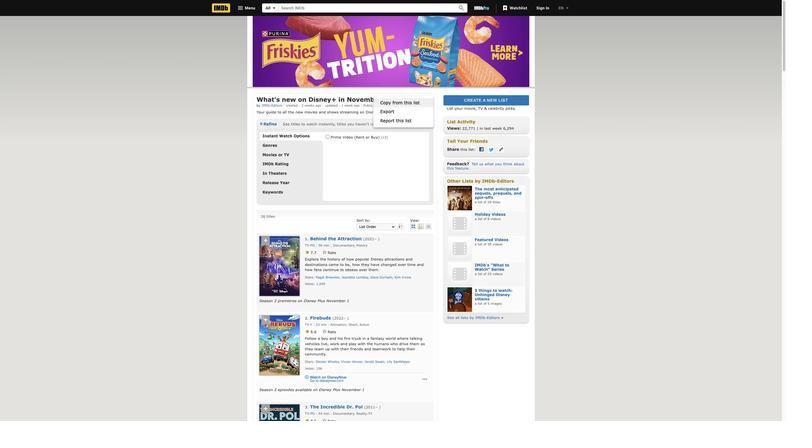 Task type: describe. For each thing, give the bounding box(es) containing it.
of inside 5 things to watch: unhinged disney villains a list of 5 images
[[484, 302, 487, 306]]

other
[[447, 179, 461, 184]]

all inside what's new on disney+ in november 2023 by imdb-editors | created - 3 weeks ago | updated - 1 week ago | public your guide to all the new movies and shows streaming on disney+ in the us this month.
[[283, 110, 287, 114]]

a inside holiday videos a list of 8 videos
[[475, 217, 477, 221]]

| inside list activity views: 22,771 | in last week 6,294
[[477, 126, 479, 131]]

&
[[485, 106, 487, 111]]

arrow drop down image for all
[[271, 5, 278, 11]]

in inside follow a boy and his fire truck in a fantasy world where talking vehicles live, work and play with the humans who drive them as they team up with their friends and teamwork to help their community.
[[363, 337, 366, 341]]

tell us what you think about this feature.
[[447, 162, 525, 171]]

0 vertical spatial or
[[366, 135, 370, 139]]

list inside button
[[499, 98, 509, 103]]

and up work
[[330, 337, 337, 341]]

of inside holiday videos a list of 8 videos
[[484, 217, 487, 221]]

sort
[[357, 219, 364, 223]]

explore the history of how popular disney attractions and destinations came to be, how they have changed over time and how fans continue to obsess over them.
[[305, 257, 424, 272]]

views:
[[447, 126, 461, 131]]

dr.
[[347, 405, 354, 410]]

jecobi swain link
[[365, 360, 385, 364]]

stars: paget brewster , jeanette lomboy , dave durham , kim irvine
[[305, 276, 411, 279]]

editors inside what's new on disney+ in november 2023 by imdb-editors | created - 3 weeks ago | updated - 1 week ago | public your guide to all the new movies and shows streaming on disney+ in the us this month.
[[272, 104, 282, 107]]

tv- inside 1. behind the attraction (2021– ) tv-pg | 58 min | documentary, history
[[305, 244, 311, 247]]

3
[[302, 104, 304, 107]]

buy)
[[371, 135, 380, 139]]

| left public
[[361, 104, 362, 107]]

, left the dave
[[369, 276, 370, 279]]

a inside the most anticipated sequels, prequels, and spin-offs a list of 29 titles
[[475, 200, 477, 204]]

jecobi
[[365, 360, 374, 364]]

season for behind the attraction
[[260, 299, 273, 303]]

to left obsess
[[340, 268, 344, 272]]

villains
[[475, 297, 490, 302]]

, left kim
[[393, 276, 394, 279]]

on down 156
[[322, 375, 326, 380]]

2 their from the left
[[407, 347, 415, 352]]

this down the "us"
[[396, 118, 404, 123]]

0 vertical spatial plus
[[318, 299, 325, 303]]

1 their from the left
[[341, 347, 349, 352]]

videos for featured videos
[[495, 238, 509, 242]]

, left vivian
[[339, 360, 340, 364]]

paget
[[316, 276, 325, 279]]

share
[[447, 147, 460, 152]]

to inside what's new on disney+ in november 2023 by imdb-editors | created - 3 weeks ago | updated - 1 week ago | public your guide to all the new movies and shows streaming on disney+ in the us this month.
[[278, 110, 282, 114]]

where
[[397, 337, 409, 341]]

to right go
[[316, 379, 319, 383]]

) inside 1. behind the attraction (2021– ) tv-pg | 58 min | documentary, history
[[378, 237, 380, 241]]

1 vertical spatial november
[[327, 299, 346, 303]]

fans
[[314, 268, 322, 272]]

2 vertical spatial imdb-
[[476, 316, 487, 320]]

november inside what's new on disney+ in november 2023 by imdb-editors | created - 3 weeks ago | updated - 1 week ago | public your guide to all the new movies and shows streaming on disney+ in the us this month.
[[347, 96, 382, 103]]

shows
[[327, 110, 339, 114]]

videos for holiday videos
[[492, 212, 506, 217]]

talking
[[410, 337, 423, 341]]

tv- inside 3. the incredible dr. pol (2011– ) tv-pg | 44 min | documentary, reality-tv
[[305, 412, 311, 416]]

5 things to watch: unhinged disney villains link
[[475, 289, 513, 302]]

your inside what's new on disney+ in november 2023 by imdb-editors | created - 3 weeks ago | updated - 1 week ago | public your guide to all the new movies and shows streaming on disney+ in the us this month.
[[257, 110, 265, 114]]

in inside list activity views: 22,771 | in last week 6,294
[[480, 126, 483, 131]]

week inside what's new on disney+ in november 2023 by imdb-editors | created - 3 weeks ago | updated - 1 week ago | public your guide to all the new movies and shows streaming on disney+ in the us this month.
[[345, 104, 353, 107]]

0 vertical spatial how
[[347, 257, 354, 262]]

| right y
[[313, 323, 315, 327]]

truck
[[352, 337, 361, 341]]

list:
[[469, 147, 476, 152]]

compact view image
[[425, 224, 432, 229]]

season 2 premieres on disney plus november 1
[[260, 299, 349, 303]]

2 for firebuds
[[274, 388, 277, 393]]

grid view image
[[411, 224, 417, 229]]

in up streaming
[[339, 96, 345, 103]]

and right 'friends'
[[365, 347, 371, 352]]

new down 3
[[296, 110, 303, 114]]

disneynow
[[327, 375, 347, 380]]

5 things to watch: unhinged disney villains a list of 5 images
[[475, 289, 513, 306]]

to inside 5 things to watch: unhinged disney villains a list of 5 images
[[493, 289, 498, 293]]

list image image for featured videos
[[448, 237, 472, 261]]

all button
[[262, 3, 279, 13]]

tell for us
[[472, 162, 478, 166]]

instant watch options
[[263, 134, 310, 138]]

0 vertical spatial tv
[[479, 106, 483, 111]]

a inside imdb's "what to watch" series a list of 20 videos
[[475, 272, 477, 276]]

1 horizontal spatial disney+
[[366, 110, 382, 114]]

explore
[[305, 257, 319, 262]]

submit search image
[[458, 5, 465, 12]]

etc
[[383, 122, 389, 126]]

0 horizontal spatial 5
[[475, 289, 478, 293]]

report this list link
[[374, 116, 434, 125]]

and right time
[[417, 263, 424, 267]]

year
[[280, 181, 290, 185]]

0 horizontal spatial you
[[348, 122, 354, 126]]

list for activity
[[447, 119, 456, 124]]

durham
[[380, 276, 393, 279]]

click to add to watchlist image
[[260, 237, 271, 247]]

premieres
[[278, 299, 297, 303]]

rate for behind the attraction
[[328, 251, 336, 255]]

list down export 'link'
[[406, 118, 412, 123]]

stars: for behind the attraction
[[305, 276, 315, 279]]

in inside button
[[546, 6, 550, 10]]

(2011–
[[364, 405, 378, 410]]

they inside follow a boy and his fire truck in a fantasy world where talking vehicles live, work and play with the humans who drive them as they team up with their friends and teamwork to help their community.
[[305, 347, 313, 352]]

create a new list
[[465, 98, 509, 103]]

this up export 'link'
[[404, 100, 412, 105]]

vivian vencer link
[[341, 360, 363, 364]]

the inside 3. the incredible dr. pol (2011– ) tv-pg | 44 min | documentary, reality-tv
[[310, 405, 319, 410]]

instantly,
[[319, 122, 336, 126]]

week inside list activity views: 22,771 | in last week 6,294
[[493, 126, 502, 131]]

last
[[485, 126, 491, 131]]

list image image for imdb's "what to watch" series
[[448, 262, 472, 287]]

list inside imdb's "what to watch" series a list of 20 videos
[[478, 272, 483, 276]]

and down fire
[[341, 342, 348, 346]]

share this list:
[[447, 147, 476, 152]]

titles up "options"
[[291, 122, 300, 126]]

you inside tell us what you think about this feature.
[[495, 162, 502, 166]]

lomboy
[[356, 276, 369, 279]]

list activity views: 22,771 | in last week 6,294
[[447, 119, 514, 131]]

us
[[479, 162, 484, 166]]

titles inside the most anticipated sequels, prequels, and spin-offs a list of 29 titles
[[493, 200, 501, 204]]

"what
[[491, 263, 504, 268]]

destinations
[[305, 263, 328, 267]]

the incredible dr. pol image
[[260, 405, 300, 422]]

0 horizontal spatial with
[[331, 347, 339, 352]]

| down incredible
[[331, 412, 332, 416]]

us
[[395, 110, 400, 114]]

animation,
[[331, 323, 348, 327]]

on up 3
[[298, 96, 307, 103]]

firebuds image
[[260, 316, 300, 376]]

22,771
[[463, 126, 476, 131]]

2 for behind the attraction
[[274, 299, 277, 303]]

see all lists by imdb-editors »
[[447, 316, 504, 320]]

imdb- inside what's new on disney+ in november 2023 by imdb-editors | created - 3 weeks ago | updated - 1 week ago | public your guide to all the new movies and shows streaming on disney+ in the us this month.
[[262, 104, 272, 107]]

156
[[316, 367, 322, 371]]

detail view image
[[418, 224, 424, 229]]

| left 58
[[316, 244, 318, 247]]

tell your friends
[[447, 139, 488, 144]]

see for see all lists by imdb-editors »
[[447, 316, 454, 320]]

the down created
[[288, 110, 294, 114]]

1 horizontal spatial by
[[470, 316, 474, 320]]

) inside 3. the incredible dr. pol (2011– ) tv-pg | 44 min | documentary, reality-tv
[[379, 405, 381, 410]]

the left the "us"
[[388, 110, 394, 114]]

history
[[357, 244, 368, 247]]

(13)
[[381, 135, 388, 139]]

titles up the prime
[[337, 122, 346, 126]]

vencer
[[352, 360, 363, 364]]

29
[[488, 200, 492, 204]]

| left updated
[[323, 104, 324, 107]]

2 vertical spatial editors
[[487, 316, 500, 320]]

tv inside 3. the incredible dr. pol (2011– ) tv-pg | 44 min | documentary, reality-tv
[[369, 412, 373, 416]]

min inside 1. behind the attraction (2021– ) tv-pg | 58 min | documentary, history
[[324, 244, 330, 247]]

of inside explore the history of how popular disney attractions and destinations came to be, how they have changed over time and how fans continue to obsess over them.
[[342, 257, 345, 262]]

sequels,
[[475, 191, 492, 196]]

options
[[294, 134, 310, 138]]

1 vertical spatial by
[[475, 179, 481, 184]]

0 horizontal spatial or
[[278, 153, 283, 157]]

1 vertical spatial imdb-
[[482, 179, 497, 184]]

in up report
[[383, 110, 386, 114]]

up
[[326, 347, 330, 352]]

incredible
[[321, 405, 345, 410]]

documentary, inside 3. the incredible dr. pol (2011– ) tv-pg | 44 min | documentary, reality-tv
[[333, 412, 355, 416]]

of inside the most anticipated sequels, prequels, and spin-offs a list of 29 titles
[[484, 200, 487, 204]]

en
[[559, 6, 564, 10]]

on down public
[[360, 110, 365, 114]]

they inside explore the history of how popular disney attractions and destinations came to be, how they have changed over time and how fans continue to obsess over them.
[[361, 263, 370, 267]]

Search IMDb text field
[[279, 4, 452, 12]]

0 horizontal spatial tv
[[284, 153, 289, 157]]

featured
[[475, 238, 494, 242]]

to inside imdb's "what to watch" series a list of 20 videos
[[506, 263, 510, 268]]

by inside what's new on disney+ in november 2023 by imdb-editors | created - 3 weeks ago | updated - 1 week ago | public your guide to all the new movies and shows streaming on disney+ in the us this month.
[[257, 104, 261, 107]]

irvine
[[402, 276, 411, 279]]

3.
[[305, 405, 309, 410]]

2 ago from the left
[[354, 104, 360, 107]]

1 horizontal spatial plus
[[333, 388, 341, 393]]

, left jeanette
[[340, 276, 341, 279]]

kim
[[395, 276, 401, 279]]

copy from this list
[[381, 100, 420, 105]]

play circle outline inline image
[[305, 376, 309, 379]]

arrow drop down image for en
[[564, 5, 571, 11]]

them
[[410, 342, 420, 346]]

2 vertical spatial november
[[342, 388, 361, 393]]

votes: for behind the attraction
[[305, 282, 315, 286]]

watch on disneynow
[[310, 375, 347, 380]]

8
[[488, 217, 490, 221]]

work
[[330, 342, 339, 346]]

titles right "26"
[[267, 215, 275, 219]]

1. behind the attraction (2021– ) tv-pg | 58 min | documentary, history
[[305, 236, 380, 247]]

on down go
[[313, 388, 318, 393]]

to left be,
[[340, 263, 344, 267]]

weeks
[[305, 104, 315, 107]]

1 vertical spatial editors
[[497, 179, 514, 184]]

view:
[[411, 219, 420, 223]]

list up month.
[[414, 100, 420, 105]]

imdb's "what to watch" series a list of 20 videos
[[475, 263, 510, 276]]

lily sanfelippo link
[[387, 360, 410, 364]]

and inside the most anticipated sequels, prequels, and spin-offs a list of 29 titles
[[514, 191, 522, 196]]

list image image for the most anticipated sequels, prequels, and spin-offs
[[448, 186, 472, 211]]

jeanette
[[342, 276, 355, 279]]

1.
[[305, 237, 309, 241]]

click to add to watchlist image for firebuds
[[260, 316, 271, 327]]

, left lily
[[385, 360, 386, 364]]

1 vertical spatial how
[[352, 263, 360, 267]]

the inside 1. behind the attraction (2021– ) tv-pg | 58 min | documentary, history
[[328, 236, 336, 241]]

videos for featured
[[493, 243, 503, 246]]

0 horizontal spatial disney+
[[309, 96, 337, 103]]

updated
[[325, 104, 338, 107]]

0 horizontal spatial over
[[359, 268, 368, 272]]

prime
[[331, 135, 342, 139]]

pg inside 1. behind the attraction (2021– ) tv-pg | 58 min | documentary, history
[[311, 244, 315, 247]]

his
[[338, 337, 343, 341]]

44
[[319, 412, 323, 416]]

watchlist button
[[499, 3, 532, 13]]

friends
[[470, 139, 488, 144]]



Task type: locate. For each thing, give the bounding box(es) containing it.
0 horizontal spatial ago
[[316, 104, 322, 107]]

play
[[349, 342, 357, 346]]

0 vertical spatial tv-
[[305, 244, 311, 247]]

this inside tell us what you think about this feature.
[[447, 166, 454, 171]]

your
[[257, 110, 265, 114], [458, 139, 469, 144]]

5 left the 'images' on the right of the page
[[488, 302, 490, 306]]

see for see titles to watch instantly, titles you haven't rated, etc
[[283, 122, 290, 126]]

1 arrow drop down image from the left
[[271, 5, 278, 11]]

0 horizontal spatial your
[[257, 110, 265, 114]]

documentary, down attraction
[[333, 244, 355, 247]]

2 pg from the top
[[311, 412, 315, 416]]

november up public
[[347, 96, 382, 103]]

menu
[[245, 6, 256, 10]]

imdb rating
[[263, 162, 289, 167]]

2 vertical spatial )
[[379, 405, 381, 410]]

the right behind
[[328, 236, 336, 241]]

2 stars: from the top
[[305, 360, 315, 364]]

with up 'friends'
[[358, 342, 366, 346]]

1 votes: from the top
[[305, 282, 315, 286]]

1 horizontal spatial tell
[[472, 162, 478, 166]]

1 horizontal spatial with
[[358, 342, 366, 346]]

attractions
[[385, 257, 405, 262]]

arrow drop down image right the sign in
[[564, 5, 571, 11]]

2 rate from the top
[[328, 330, 336, 335]]

stars: for firebuds
[[305, 360, 315, 364]]

home image
[[212, 3, 230, 13]]

tell
[[447, 139, 456, 144], [472, 162, 478, 166]]

4 list image image from the top
[[448, 262, 472, 287]]

2 vertical spatial min
[[324, 412, 330, 416]]

list image image left featured
[[448, 237, 472, 261]]

season for firebuds
[[260, 388, 273, 393]]

to inside follow a boy and his fire truck in a fantasy world where talking vehicles live, work and play with the humans who drive them as they team up with their friends and teamwork to help their community.
[[393, 347, 396, 352]]

imdb's "what to watch" series link
[[475, 263, 510, 272]]

0 horizontal spatial 1
[[342, 104, 344, 107]]

1 inside what's new on disney+ in november 2023 by imdb-editors | created - 3 weeks ago | updated - 1 week ago | public your guide to all the new movies and shows streaming on disney+ in the us this month.
[[342, 104, 344, 107]]

tv down (2011– at the left of page
[[369, 412, 373, 416]]

arrow drop down image
[[271, 5, 278, 11], [564, 5, 571, 11]]

58
[[319, 244, 323, 247]]

and up time
[[406, 257, 413, 262]]

a up &
[[483, 98, 486, 103]]

swain
[[376, 360, 385, 364]]

1 horizontal spatial their
[[407, 347, 415, 352]]

new inside button
[[487, 98, 498, 103]]

0 horizontal spatial see
[[283, 122, 290, 126]]

videos down holiday videos link
[[491, 217, 501, 221]]

watch:
[[499, 289, 513, 293]]

1 click to add to watchlist image from the top
[[260, 316, 271, 327]]

0 horizontal spatial week
[[345, 104, 353, 107]]

your up share this list:
[[458, 139, 469, 144]]

0 vertical spatial over
[[398, 263, 406, 267]]

see
[[283, 122, 290, 126], [447, 316, 454, 320]]

list down featured
[[478, 243, 483, 246]]

1 vertical spatial 1
[[347, 299, 349, 303]]

1 horizontal spatial arrow drop down image
[[564, 5, 571, 11]]

lists
[[461, 316, 469, 320]]

votes: for firebuds
[[305, 367, 315, 371]]

stars: up votes: 156
[[305, 360, 315, 364]]

1 season from the top
[[260, 299, 273, 303]]

tv- inside 2. firebuds (2022– ) tv-y | 23 min | animation, short, action
[[305, 323, 311, 327]]

series
[[492, 267, 505, 272]]

0 vertical spatial 5
[[475, 289, 478, 293]]

the inside explore the history of how popular disney attractions and destinations came to be, how they have changed over time and how fans continue to obsess over them.
[[320, 257, 326, 262]]

holiday videos a list of 8 videos
[[475, 212, 506, 221]]

0 horizontal spatial watch
[[279, 134, 293, 138]]

list down holiday
[[478, 217, 483, 221]]

a
[[483, 98, 486, 103], [475, 200, 477, 204], [475, 217, 477, 221], [475, 243, 477, 246], [475, 272, 477, 276], [475, 302, 477, 306], [318, 337, 320, 341], [367, 337, 370, 341]]

0 vertical spatial by
[[257, 104, 261, 107]]

list down the watch"
[[478, 272, 483, 276]]

1 horizontal spatial over
[[398, 263, 406, 267]]

0 vertical spatial you
[[348, 122, 354, 126]]

1 vertical spatial week
[[493, 126, 502, 131]]

1 horizontal spatial tv
[[369, 412, 373, 416]]

0 vertical spatial all
[[283, 110, 287, 114]]

over down attractions at the bottom of page
[[398, 263, 406, 267]]

list inside the most anticipated sequels, prequels, and spin-offs a list of 29 titles
[[478, 200, 483, 204]]

2 2 from the top
[[274, 388, 277, 393]]

all left lists
[[456, 316, 460, 320]]

of down the villains
[[484, 302, 487, 306]]

1 vertical spatial the
[[310, 405, 319, 410]]

stars: declan whaley , vivian vencer , jecobi swain , lily sanfelippo
[[305, 360, 410, 364]]

2 - from the left
[[339, 104, 341, 107]]

1 - from the left
[[299, 104, 301, 107]]

holiday videos link
[[475, 212, 506, 217]]

report
[[381, 118, 395, 123]]

1 vertical spatial videos
[[493, 243, 503, 246]]

imdb- up most
[[482, 179, 497, 184]]

-
[[299, 104, 301, 107], [339, 104, 341, 107]]

1 vertical spatial 5
[[488, 302, 490, 306]]

season left premieres
[[260, 299, 273, 303]]

videos inside featured videos a list of 30 videos
[[493, 243, 503, 246]]

2 click to add to watchlist image from the top
[[260, 405, 271, 416]]

1 horizontal spatial your
[[458, 139, 469, 144]]

2 horizontal spatial 1
[[362, 388, 365, 393]]

editors up anticipated
[[497, 179, 514, 184]]

1 vertical spatial documentary,
[[333, 412, 355, 416]]

continue
[[323, 268, 339, 272]]

they
[[361, 263, 370, 267], [305, 347, 313, 352]]

list image image for holiday videos
[[448, 211, 472, 236]]

disney+ up updated
[[309, 96, 337, 103]]

this left list: on the top right of the page
[[461, 147, 468, 152]]

|
[[284, 104, 285, 107], [323, 104, 324, 107], [361, 104, 362, 107], [477, 126, 479, 131], [316, 244, 318, 247], [331, 244, 332, 247], [313, 323, 315, 327], [328, 323, 330, 327], [316, 412, 318, 416], [331, 412, 332, 416]]

min inside 3. the incredible dr. pol (2011– ) tv-pg | 44 min | documentary, reality-tv
[[324, 412, 330, 416]]

declan whaley link
[[316, 360, 339, 364]]

your left guide
[[257, 110, 265, 114]]

to down who
[[393, 347, 396, 352]]

to right guide
[[278, 110, 282, 114]]

the inside follow a boy and his fire truck in a fantasy world where talking vehicles live, work and play with the humans who drive them as they team up with their friends and teamwork to help their community.
[[367, 342, 373, 346]]

1 vertical spatial stars:
[[305, 360, 315, 364]]

what's
[[257, 96, 280, 103]]

2023
[[384, 96, 401, 103]]

ago right weeks
[[316, 104, 322, 107]]

their down the play
[[341, 347, 349, 352]]

video
[[343, 135, 353, 139]]

follow a boy and his fire truck in a fantasy world where talking vehicles live, work and play with the humans who drive them as they team up with their friends and teamwork to help their community.
[[305, 337, 425, 357]]

copy from this list link
[[374, 98, 434, 107]]

1 horizontal spatial 5
[[488, 302, 490, 306]]

a inside button
[[483, 98, 486, 103]]

imdb-
[[262, 104, 272, 107], [482, 179, 497, 184], [476, 316, 487, 320]]

to right "what
[[506, 263, 510, 268]]

editors up guide
[[272, 104, 282, 107]]

None field
[[279, 4, 452, 12]]

on right premieres
[[298, 299, 303, 303]]

export
[[381, 109, 395, 114]]

list inside list activity views: 22,771 | in last week 6,294
[[447, 119, 456, 124]]

| left created
[[284, 104, 285, 107]]

vivian
[[341, 360, 351, 364]]

new up created
[[282, 96, 296, 103]]

videos for holiday
[[491, 217, 501, 221]]

1 horizontal spatial 1
[[347, 299, 349, 303]]

0 horizontal spatial all
[[283, 110, 287, 114]]

more horiz image
[[422, 376, 428, 383]]

2 season from the top
[[260, 388, 273, 393]]

plus down 'disneynow.com'
[[333, 388, 341, 393]]

watch"
[[475, 267, 491, 272]]

list inside 5 things to watch: unhinged disney villains a list of 5 images
[[478, 302, 483, 306]]

list down the villains
[[478, 302, 483, 306]]

rating
[[275, 162, 289, 167]]

1 up 2. firebuds (2022– ) tv-y | 23 min | animation, short, action
[[347, 299, 349, 303]]

what's new on disney+ in november 2023 by imdb-editors | created - 3 weeks ago | updated - 1 week ago | public your guide to all the new movies and shows streaming on disney+ in the us this month.
[[257, 96, 423, 114]]

2 documentary, from the top
[[333, 412, 355, 416]]

1 vertical spatial plus
[[333, 388, 341, 393]]

popular
[[356, 257, 370, 262]]

1 horizontal spatial they
[[361, 263, 370, 267]]

or left buy)
[[366, 135, 370, 139]]

1 2 from the top
[[274, 299, 277, 303]]

2 tv- from the top
[[305, 323, 311, 327]]

videos inside imdb's "what to watch" series a list of 20 videos
[[493, 272, 503, 276]]

movies or tv
[[263, 153, 289, 157]]

| down "behind the attraction" "link"
[[331, 244, 332, 247]]

1 vertical spatial your
[[458, 139, 469, 144]]

disney+
[[309, 96, 337, 103], [366, 110, 382, 114]]

0 vertical spatial pg
[[311, 244, 315, 247]]

a down the villains
[[475, 302, 477, 306]]

3 tv- from the top
[[305, 412, 311, 416]]

0 vertical spatial list
[[447, 106, 454, 111]]

1 up streaming
[[342, 104, 344, 107]]

a inside featured videos a list of 30 videos
[[475, 243, 477, 246]]

1 list image image from the top
[[448, 186, 472, 211]]

guide
[[266, 110, 277, 114]]

0 vertical spatial with
[[358, 342, 366, 346]]

1 vertical spatial rate
[[328, 330, 336, 335]]

from
[[393, 100, 403, 105]]

1 documentary, from the top
[[333, 244, 355, 247]]

tv up rating
[[284, 153, 289, 157]]

you left 'haven't'
[[348, 122, 354, 126]]

votes: left "1,045"
[[305, 282, 315, 286]]

| right the '22,771'
[[477, 126, 479, 131]]

haven't
[[356, 122, 369, 126]]

0 vertical spatial imdb-
[[262, 104, 272, 107]]

1 vertical spatial click to add to watchlist image
[[260, 405, 271, 416]]

a left the fantasy
[[367, 337, 370, 341]]

came
[[329, 263, 339, 267]]

0 vertical spatial documentary,
[[333, 244, 355, 247]]

release
[[263, 181, 279, 185]]

disney inside 5 things to watch: unhinged disney villains a list of 5 images
[[496, 293, 510, 297]]

rate
[[328, 251, 336, 255], [328, 330, 336, 335]]

this inside what's new on disney+ in november 2023 by imdb-editors | created - 3 weeks ago | updated - 1 week ago | public your guide to all the new movies and shows streaming on disney+ in the us this month.
[[402, 110, 408, 114]]

2 vertical spatial by
[[470, 316, 474, 320]]

list image image
[[448, 186, 472, 211], [448, 211, 472, 236], [448, 237, 472, 261], [448, 262, 472, 287], [448, 288, 472, 312]]

over up lomboy
[[359, 268, 368, 272]]

ascending order image
[[397, 224, 404, 229]]

featured videos a list of 30 videos
[[475, 238, 509, 246]]

min right 23
[[321, 323, 327, 327]]

titles
[[291, 122, 300, 126], [337, 122, 346, 126], [493, 200, 501, 204], [267, 215, 275, 219]]

1 horizontal spatial see
[[447, 316, 454, 320]]

or up rating
[[278, 153, 283, 157]]

0 vertical spatial the
[[475, 187, 483, 191]]

0 horizontal spatial their
[[341, 347, 349, 352]]

of inside imdb's "what to watch" series a list of 20 videos
[[484, 272, 487, 276]]

| left animation,
[[328, 323, 330, 327]]

in left last
[[480, 126, 483, 131]]

dave
[[371, 276, 379, 279]]

disney down go to disneynow.com
[[319, 388, 332, 393]]

disney up the 'images' on the right of the page
[[496, 293, 510, 297]]

tell inside tell us what you think about this feature.
[[472, 162, 478, 166]]

, left jecobi
[[363, 360, 364, 364]]

click to add to watchlist image
[[260, 316, 271, 327], [260, 405, 271, 416]]

3 list image image from the top
[[448, 237, 472, 261]]

activity
[[458, 119, 476, 124]]

short,
[[349, 323, 359, 327]]

1 rate from the top
[[328, 251, 336, 255]]

y
[[311, 323, 312, 327]]

to left watch
[[302, 122, 305, 126]]

most
[[484, 187, 494, 191]]

1 vertical spatial watch
[[310, 375, 321, 380]]

1 horizontal spatial -
[[339, 104, 341, 107]]

videos inside holiday videos a list of 8 videos
[[491, 217, 501, 221]]

1 stars: from the top
[[305, 276, 315, 279]]

2 arrow drop down image from the left
[[564, 5, 571, 11]]

a down the watch"
[[475, 272, 477, 276]]

1 horizontal spatial the
[[475, 187, 483, 191]]

stars: up votes: 1,045
[[305, 276, 315, 279]]

2 vertical spatial tv-
[[305, 412, 311, 416]]

attraction
[[338, 236, 362, 241]]

holiday
[[475, 212, 491, 217]]

things
[[479, 289, 492, 293]]

pg inside 3. the incredible dr. pol (2011– ) tv-pg | 44 min | documentary, reality-tv
[[311, 412, 315, 416]]

1 vertical spatial over
[[359, 268, 368, 272]]

1 horizontal spatial week
[[493, 126, 502, 131]]

to right things
[[493, 289, 498, 293]]

behind
[[310, 236, 327, 241]]

the right 3.
[[310, 405, 319, 410]]

votes: left 156
[[305, 367, 315, 371]]

0 vertical spatial stars:
[[305, 276, 315, 279]]

) inside 2. firebuds (2022– ) tv-y | 23 min | animation, short, action
[[347, 316, 349, 321]]

boy
[[322, 337, 328, 341]]

in right sign
[[546, 6, 550, 10]]

1 vertical spatial season
[[260, 388, 273, 393]]

prequels,
[[494, 191, 513, 196]]

with
[[358, 342, 366, 346], [331, 347, 339, 352]]

disney+ down public
[[366, 110, 382, 114]]

the up destinations
[[320, 257, 326, 262]]

1 vertical spatial tv
[[284, 153, 289, 157]]

1 pg from the top
[[311, 244, 315, 247]]

0 horizontal spatial in
[[263, 171, 267, 176]]

videos
[[492, 212, 506, 217], [495, 238, 509, 242]]

| left 44
[[316, 412, 318, 416]]

list for your
[[447, 106, 454, 111]]

2 horizontal spatial tv
[[479, 106, 483, 111]]

whaley
[[328, 360, 339, 364]]

this left the feature.
[[447, 166, 454, 171]]

1 horizontal spatial in
[[546, 6, 550, 10]]

see left lists
[[447, 316, 454, 320]]

you
[[348, 122, 354, 126], [495, 162, 502, 166]]

1 ago from the left
[[316, 104, 322, 107]]

votes:
[[305, 282, 315, 286], [305, 367, 315, 371]]

2 vertical spatial videos
[[493, 272, 503, 276]]

watch
[[279, 134, 293, 138], [310, 375, 321, 380]]

2 list image image from the top
[[448, 211, 472, 236]]

1 horizontal spatial watch
[[310, 375, 321, 380]]

help
[[398, 347, 406, 352]]

spin-
[[475, 195, 486, 200]]

list image image up lists
[[448, 288, 472, 312]]

1 vertical spatial 2
[[274, 388, 277, 393]]

all
[[266, 6, 271, 10]]

menu image
[[237, 5, 244, 11]]

what
[[485, 162, 494, 166]]

a left boy
[[318, 337, 320, 341]]

rate for firebuds
[[328, 330, 336, 335]]

1 vertical spatial you
[[495, 162, 502, 166]]

documentary, inside 1. behind the attraction (2021– ) tv-pg | 58 min | documentary, history
[[333, 244, 355, 247]]

list inside featured videos a list of 30 videos
[[478, 243, 483, 246]]

0 vertical spatial 1
[[342, 104, 344, 107]]

min inside 2. firebuds (2022– ) tv-y | 23 min | animation, short, action
[[321, 323, 327, 327]]

of up be,
[[342, 257, 345, 262]]

0 vertical spatial videos
[[491, 217, 501, 221]]

0 vertical spatial votes:
[[305, 282, 315, 286]]

pol
[[355, 405, 363, 410]]

arrow drop down image right menu
[[271, 5, 278, 11]]

pg up 7.7
[[311, 244, 315, 247]]

the inside the most anticipated sequels, prequels, and spin-offs a list of 29 titles
[[475, 187, 483, 191]]

1 vertical spatial min
[[321, 323, 327, 327]]

- right updated
[[339, 104, 341, 107]]

videos right featured
[[495, 238, 509, 242]]

0 vertical spatial november
[[347, 96, 382, 103]]

imdb
[[263, 162, 274, 167]]

images
[[491, 302, 502, 306]]

offs
[[486, 195, 494, 200]]

0 horizontal spatial the
[[310, 405, 319, 410]]

disney inside explore the history of how popular disney attractions and destinations came to be, how they have changed over time and how fans continue to obsess over them.
[[371, 257, 384, 262]]

how left fans in the bottom left of the page
[[305, 268, 313, 272]]

a down spin-
[[475, 200, 477, 204]]

feedback?
[[447, 162, 469, 166]]

live,
[[321, 342, 329, 346]]

1 vertical spatial tell
[[472, 162, 478, 166]]

0 horizontal spatial arrow drop down image
[[271, 5, 278, 11]]

watchlist image
[[502, 5, 509, 11]]

imdb's
[[475, 263, 490, 268]]

0 vertical spatial your
[[257, 110, 265, 114]]

- left 3
[[299, 104, 301, 107]]

2 left premieres
[[274, 299, 277, 303]]

and inside what's new on disney+ in november 2023 by imdb-editors | created - 3 weeks ago | updated - 1 week ago | public your guide to all the new movies and shows streaming on disney+ in the us this month.
[[319, 110, 326, 114]]

none field inside all search box
[[279, 4, 452, 12]]

a inside 5 things to watch: unhinged disney villains a list of 5 images
[[475, 302, 477, 306]]

0 vertical spatial in
[[546, 6, 550, 10]]

2 vertical spatial 1
[[362, 388, 365, 393]]

team
[[315, 347, 324, 352]]

2 left episodes
[[274, 388, 277, 393]]

1 vertical spatial in
[[263, 171, 267, 176]]

click to add to watchlist image for the incredible dr. pol
[[260, 405, 271, 416]]

list inside holiday videos a list of 8 videos
[[478, 217, 483, 221]]

videos inside featured videos a list of 30 videos
[[495, 238, 509, 242]]

) right (2011– at the left of page
[[379, 405, 381, 410]]

0 vertical spatial click to add to watchlist image
[[260, 316, 271, 327]]

behind the attraction image
[[260, 237, 300, 296]]

5 list image image from the top
[[448, 288, 472, 312]]

arrow drop down image inside all button
[[271, 5, 278, 11]]

None checkbox
[[326, 135, 330, 139]]

2. firebuds (2022– ) tv-y | 23 min | animation, short, action
[[305, 316, 370, 327]]

1 horizontal spatial you
[[495, 162, 502, 166]]

reality-
[[357, 412, 369, 416]]

1 vertical spatial )
[[347, 316, 349, 321]]

1 horizontal spatial ago
[[354, 104, 360, 107]]

1 horizontal spatial all
[[456, 316, 460, 320]]

1 tv- from the top
[[305, 244, 311, 247]]

imdb-editors link
[[262, 104, 282, 107]]

week
[[345, 104, 353, 107], [493, 126, 502, 131]]

All search field
[[262, 3, 468, 13]]

november up (2022–
[[327, 299, 346, 303]]

of inside featured videos a list of 30 videos
[[484, 243, 487, 246]]

new
[[282, 96, 296, 103], [487, 98, 498, 103], [296, 110, 303, 114]]

1 vertical spatial disney+
[[366, 110, 382, 114]]

rate up history on the bottom
[[328, 251, 336, 255]]

0 vertical spatial editors
[[272, 104, 282, 107]]

videos inside holiday videos a list of 8 videos
[[492, 212, 506, 217]]

tell for your
[[447, 139, 456, 144]]

2 vertical spatial how
[[305, 268, 313, 272]]

5 left things
[[475, 289, 478, 293]]

1 vertical spatial or
[[278, 153, 283, 157]]

as
[[421, 342, 425, 346]]

rate up boy
[[328, 330, 336, 335]]

tv left &
[[479, 106, 483, 111]]

0 vertical spatial )
[[378, 237, 380, 241]]

the incredible dr. pol link
[[310, 405, 363, 410]]

november up dr.
[[342, 388, 361, 393]]

you right what
[[495, 162, 502, 166]]

genres
[[263, 143, 277, 148]]

fantasy
[[371, 337, 385, 341]]

arrow drop down image inside en button
[[564, 5, 571, 11]]

disney down votes: 1,045
[[304, 299, 317, 303]]

rated,
[[371, 122, 382, 126]]

november
[[347, 96, 382, 103], [327, 299, 346, 303], [342, 388, 361, 393]]

2 votes: from the top
[[305, 367, 315, 371]]

0 vertical spatial watch
[[279, 134, 293, 138]]

list image image for 5 things to watch: unhinged disney villains
[[448, 288, 472, 312]]

watch right play circle outline inline icon
[[310, 375, 321, 380]]



Task type: vqa. For each thing, say whether or not it's contained in the screenshot.
2 associated with Behind the Attraction
yes



